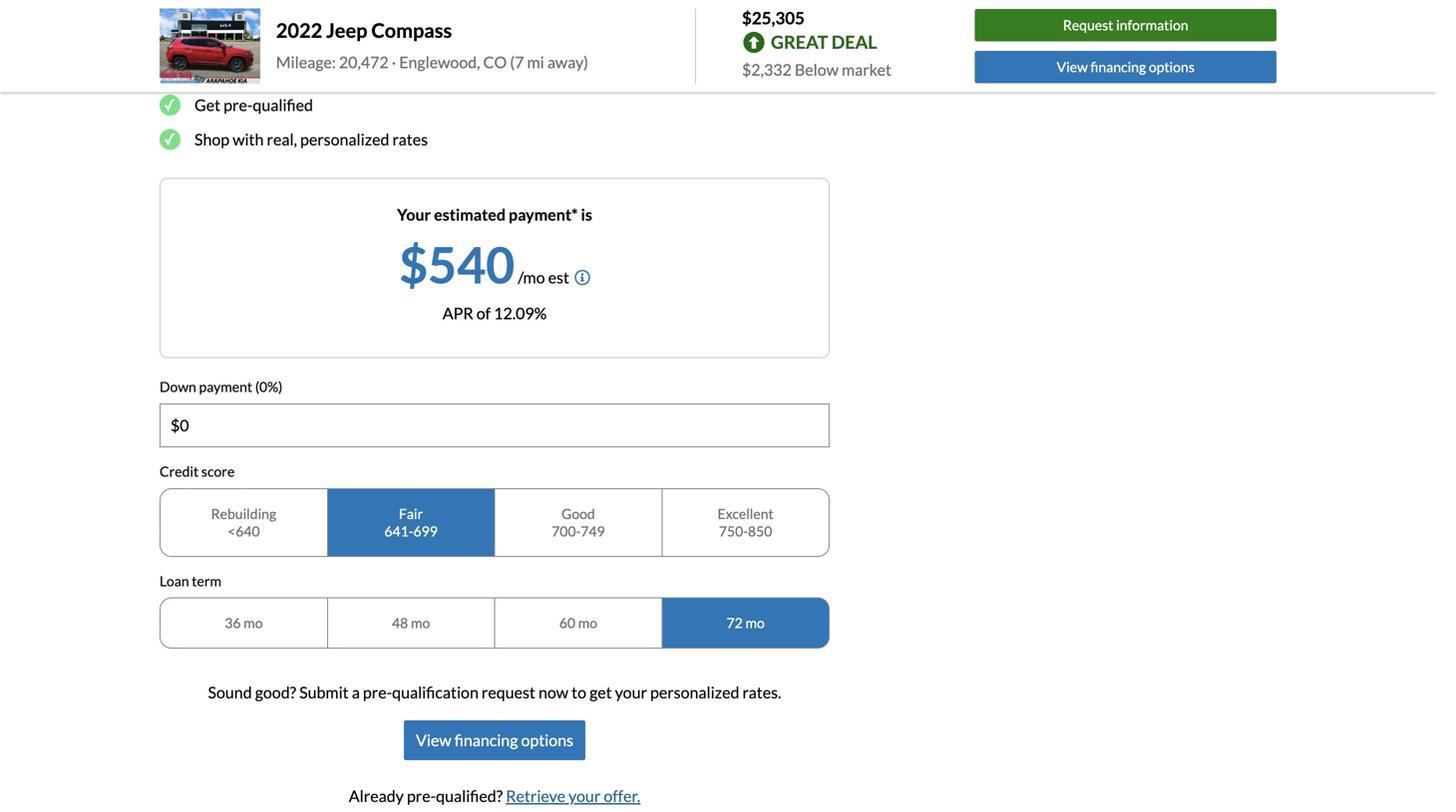 Task type: locate. For each thing, give the bounding box(es) containing it.
financing
[[1091, 58, 1146, 75], [454, 731, 518, 751]]

0 horizontal spatial your
[[259, 61, 291, 80]]

estimate
[[194, 61, 256, 80]]

view financing options button down the request information button at the right top of page
[[975, 51, 1277, 83]]

0 horizontal spatial payment
[[199, 379, 252, 396]]

0 horizontal spatial options
[[521, 731, 573, 751]]

pre- right a
[[363, 683, 392, 703]]

now
[[539, 683, 569, 703]]

0 horizontal spatial view
[[416, 731, 451, 751]]

finance in advance
[[160, 9, 345, 35]]

view financing options
[[1057, 58, 1195, 75], [416, 731, 573, 751]]

your left offer.
[[569, 787, 601, 806]]

compass
[[371, 18, 452, 42]]

financing down the request information button at the right top of page
[[1091, 58, 1146, 75]]

1 mo from the left
[[244, 615, 263, 632]]

0 vertical spatial pre-
[[224, 95, 253, 115]]

sound
[[208, 683, 252, 703]]

options
[[1149, 58, 1195, 75], [521, 731, 573, 751]]

0 vertical spatial view financing options
[[1057, 58, 1195, 75]]

(7
[[510, 52, 524, 72]]

1 horizontal spatial personalized
[[650, 683, 739, 703]]

your right get
[[615, 683, 647, 703]]

finance
[[160, 9, 236, 35]]

financing down sound good? submit a pre-qualification request now to get your personalized rates.
[[454, 731, 518, 751]]

term
[[192, 573, 221, 590]]

englewood,
[[399, 52, 480, 72]]

view down qualification
[[416, 731, 451, 751]]

0 vertical spatial personalized
[[300, 130, 389, 149]]

options down now
[[521, 731, 573, 751]]

options down information
[[1149, 58, 1195, 75]]

2 vertical spatial pre-
[[407, 787, 436, 806]]

36
[[225, 615, 241, 632]]

2 horizontal spatial pre-
[[407, 787, 436, 806]]

mo right 60
[[578, 615, 597, 632]]

personalized left rates.
[[650, 683, 739, 703]]

48 mo
[[392, 615, 430, 632]]

48
[[392, 615, 408, 632]]

view
[[1057, 58, 1088, 75], [416, 731, 451, 751]]

$540
[[399, 235, 515, 294]]

payment left (0%)
[[199, 379, 252, 396]]

pre- right get
[[224, 95, 253, 115]]

advance
[[263, 9, 345, 35]]

personalized right real,
[[300, 130, 389, 149]]

request information button
[[975, 9, 1277, 42]]

view down the request
[[1057, 58, 1088, 75]]

mo
[[244, 615, 263, 632], [411, 615, 430, 632], [578, 615, 597, 632], [745, 615, 765, 632]]

loan
[[160, 573, 189, 590]]

mo right '72'
[[745, 615, 765, 632]]

excellent
[[718, 505, 774, 522]]

1 horizontal spatial pre-
[[363, 683, 392, 703]]

estimate your payment
[[194, 61, 356, 80]]

mo right 36
[[244, 615, 263, 632]]

mi
[[527, 52, 544, 72]]

fair 641-699
[[384, 505, 438, 540]]

Down payment (0%) text field
[[161, 405, 829, 447]]

1 vertical spatial pre-
[[363, 683, 392, 703]]

$2,332 below market
[[742, 60, 892, 79]]

0 horizontal spatial pre-
[[224, 95, 253, 115]]

1 horizontal spatial view
[[1057, 58, 1088, 75]]

4 mo from the left
[[745, 615, 765, 632]]

3 mo from the left
[[578, 615, 597, 632]]

get
[[589, 683, 612, 703]]

20,472
[[339, 52, 389, 72]]

1 horizontal spatial payment
[[295, 61, 356, 80]]

view financing options down sound good? submit a pre-qualification request now to get your personalized rates.
[[416, 731, 573, 751]]

(0%)
[[255, 379, 283, 396]]

fair
[[399, 505, 423, 522]]

850
[[748, 523, 772, 540]]

1 horizontal spatial view financing options button
[[975, 51, 1277, 83]]

down payment (0%)
[[160, 379, 283, 396]]

personalized
[[300, 130, 389, 149], [650, 683, 739, 703]]

est
[[548, 268, 569, 287]]

pre-
[[224, 95, 253, 115], [363, 683, 392, 703], [407, 787, 436, 806]]

/mo
[[518, 268, 545, 287]]

a
[[352, 683, 360, 703]]

rates.
[[743, 683, 781, 703]]

1 horizontal spatial your
[[569, 787, 601, 806]]

1 vertical spatial personalized
[[650, 683, 739, 703]]

0 horizontal spatial view financing options button
[[404, 721, 585, 761]]

view financing options button down sound good? submit a pre-qualification request now to get your personalized rates.
[[404, 721, 585, 761]]

shop with real, personalized rates
[[194, 130, 428, 149]]

1 vertical spatial view
[[416, 731, 451, 751]]

to
[[572, 683, 586, 703]]

payment down the jeep
[[295, 61, 356, 80]]

retrieve
[[506, 787, 565, 806]]

2 vertical spatial your
[[569, 787, 601, 806]]

credit score
[[160, 463, 235, 480]]

payment
[[295, 61, 356, 80], [199, 379, 252, 396]]

750-
[[719, 523, 748, 540]]

1 vertical spatial view financing options button
[[404, 721, 585, 761]]

view financing options button
[[975, 51, 1277, 83], [404, 721, 585, 761]]

$2,332
[[742, 60, 792, 79]]

1 vertical spatial payment
[[199, 379, 252, 396]]

shop
[[194, 130, 229, 149]]

0 vertical spatial view financing options button
[[975, 51, 1277, 83]]

1 vertical spatial options
[[521, 731, 573, 751]]

view financing options down the request information button at the right top of page
[[1057, 58, 1195, 75]]

pre- right already in the left bottom of the page
[[407, 787, 436, 806]]

retrieve your offer. link
[[506, 787, 640, 806]]

below
[[795, 60, 839, 79]]

is
[[581, 205, 592, 225]]

estimated
[[434, 205, 506, 225]]

2 mo from the left
[[411, 615, 430, 632]]

0 horizontal spatial personalized
[[300, 130, 389, 149]]

excellent 750-850
[[718, 505, 774, 540]]

1 vertical spatial view financing options
[[416, 731, 573, 751]]

0 vertical spatial view
[[1057, 58, 1088, 75]]

700-
[[552, 523, 581, 540]]

36 mo
[[225, 615, 263, 632]]

mo for 48 mo
[[411, 615, 430, 632]]

info circle image
[[574, 270, 590, 286]]

of
[[477, 304, 491, 323]]

0 vertical spatial financing
[[1091, 58, 1146, 75]]

mo right 48
[[411, 615, 430, 632]]

0 horizontal spatial financing
[[454, 731, 518, 751]]

1 vertical spatial your
[[615, 683, 647, 703]]

your up qualified
[[259, 61, 291, 80]]

request
[[1063, 17, 1114, 34]]

1 horizontal spatial options
[[1149, 58, 1195, 75]]

good
[[562, 505, 595, 522]]

2022 jeep compass mileage: 20,472 · englewood, co (7 mi away)
[[276, 18, 588, 72]]



Task type: describe. For each thing, give the bounding box(es) containing it.
mileage:
[[276, 52, 336, 72]]

down
[[160, 379, 196, 396]]

co
[[483, 52, 507, 72]]

payment*
[[509, 205, 578, 225]]

view for the topmost view financing options button
[[1057, 58, 1088, 75]]

1 horizontal spatial financing
[[1091, 58, 1146, 75]]

mo for 36 mo
[[244, 615, 263, 632]]

your
[[397, 205, 431, 225]]

your estimated payment* is
[[397, 205, 592, 225]]

·
[[392, 52, 396, 72]]

good 700-749
[[552, 505, 605, 540]]

with
[[233, 130, 264, 149]]

loan term
[[160, 573, 221, 590]]

72
[[727, 615, 743, 632]]

$540 /mo est
[[399, 235, 569, 294]]

1 horizontal spatial view financing options
[[1057, 58, 1195, 75]]

72 mo
[[727, 615, 765, 632]]

in
[[241, 9, 259, 35]]

apr
[[443, 304, 473, 323]]

0 vertical spatial your
[[259, 61, 291, 80]]

0 vertical spatial options
[[1149, 58, 1195, 75]]

request
[[482, 683, 535, 703]]

0 horizontal spatial view financing options
[[416, 731, 573, 751]]

rebuilding
[[211, 505, 276, 522]]

great deal
[[771, 31, 877, 53]]

good?
[[255, 683, 296, 703]]

mo for 60 mo
[[578, 615, 597, 632]]

qualified
[[253, 95, 313, 115]]

submit
[[299, 683, 349, 703]]

credit
[[160, 463, 199, 480]]

request information
[[1063, 17, 1189, 34]]

deal
[[832, 31, 877, 53]]

sound good? submit a pre-qualification request now to get your personalized rates.
[[208, 683, 781, 703]]

get pre-qualified
[[194, 95, 313, 115]]

1 vertical spatial financing
[[454, 731, 518, 751]]

mo for 72 mo
[[745, 615, 765, 632]]

rebuilding <640
[[211, 505, 276, 540]]

0 vertical spatial payment
[[295, 61, 356, 80]]

real,
[[267, 130, 297, 149]]

jeep
[[326, 18, 368, 42]]

60
[[559, 615, 575, 632]]

market
[[842, 60, 892, 79]]

749
[[581, 523, 605, 540]]

already
[[349, 787, 404, 806]]

pre- for already
[[407, 787, 436, 806]]

<640
[[228, 523, 260, 540]]

2022
[[276, 18, 322, 42]]

score
[[201, 463, 235, 480]]

2 horizontal spatial your
[[615, 683, 647, 703]]

12.09%
[[494, 304, 547, 323]]

view for the bottommost view financing options button
[[416, 731, 451, 751]]

2022 jeep compass image
[[160, 9, 260, 84]]

great
[[771, 31, 828, 53]]

qualification
[[392, 683, 479, 703]]

get
[[194, 95, 221, 115]]

60 mo
[[559, 615, 597, 632]]

information
[[1116, 17, 1189, 34]]

699
[[413, 523, 438, 540]]

already pre-qualified? retrieve your offer.
[[349, 787, 640, 806]]

offer.
[[604, 787, 640, 806]]

away)
[[547, 52, 588, 72]]

pre- for get
[[224, 95, 253, 115]]

apr of 12.09%
[[443, 304, 547, 323]]

$25,305
[[742, 7, 805, 28]]

641-
[[384, 523, 413, 540]]

qualified?
[[436, 787, 503, 806]]

rates
[[392, 130, 428, 149]]



Task type: vqa. For each thing, say whether or not it's contained in the screenshot.
Good 700-749
yes



